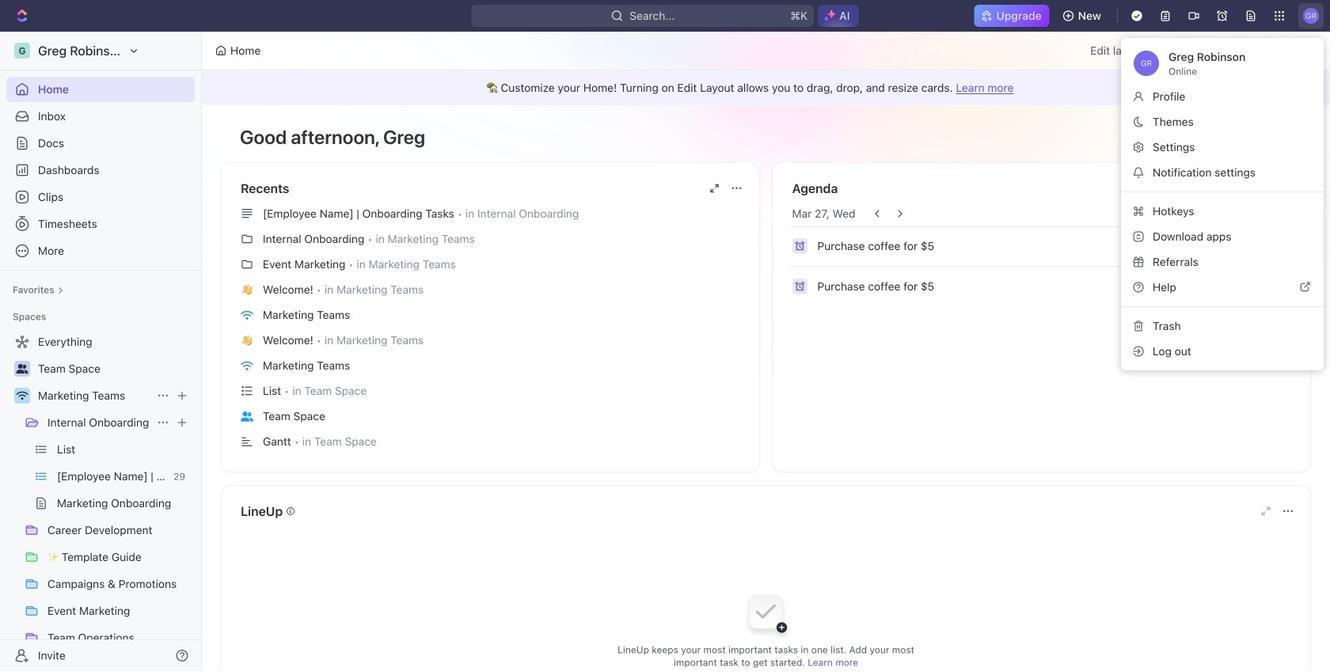 Task type: locate. For each thing, give the bounding box(es) containing it.
1 wifi image from the top
[[241, 310, 253, 320]]

1 vertical spatial wifi image
[[241, 361, 253, 371]]

2 wifi image from the top
[[241, 361, 253, 371]]

0 vertical spatial wifi image
[[241, 310, 253, 320]]

sidebar navigation
[[0, 32, 202, 672]]

wifi image
[[241, 310, 253, 320], [241, 361, 253, 371]]

tree
[[6, 329, 195, 672]]



Task type: describe. For each thing, give the bounding box(es) containing it.
user group image
[[241, 412, 253, 422]]

wifi image
[[16, 391, 28, 401]]

tree inside sidebar navigation
[[6, 329, 195, 672]]



Task type: vqa. For each thing, say whether or not it's contained in the screenshot.
the topmost wifi image
yes



